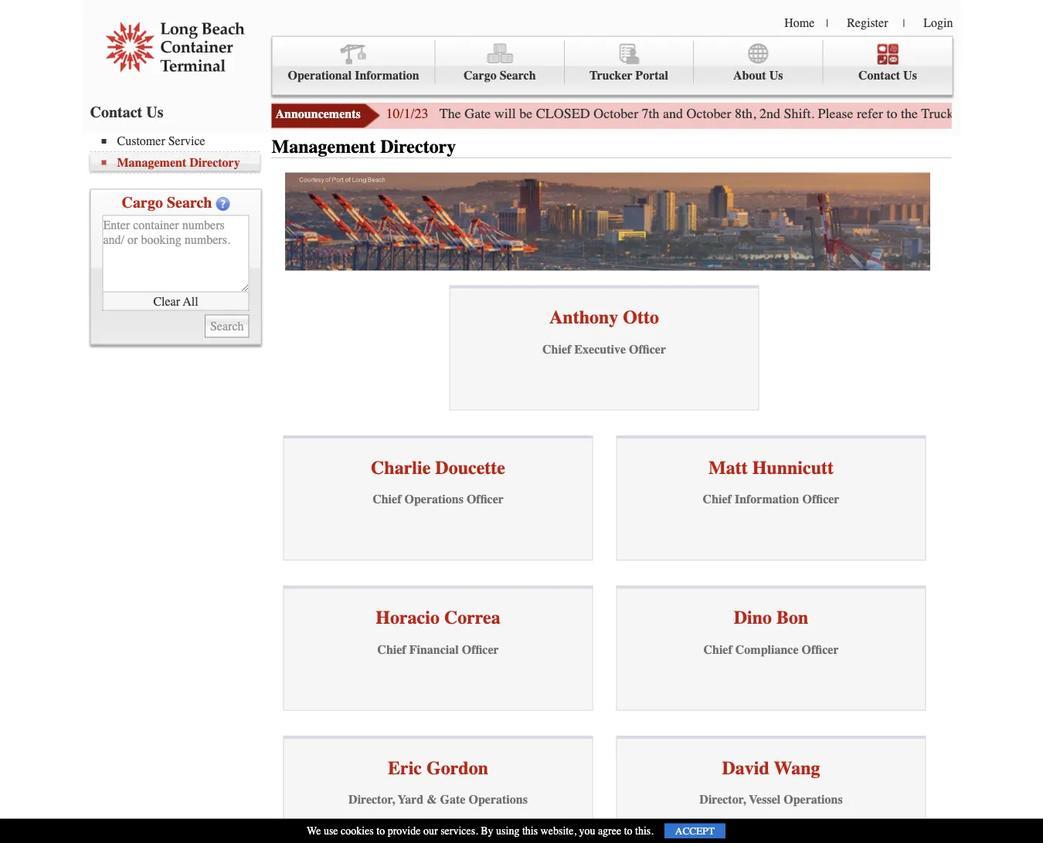 Task type: vqa. For each thing, say whether or not it's contained in the screenshot.
Dredged
no



Task type: locate. For each thing, give the bounding box(es) containing it.
chief down anthony
[[542, 342, 571, 356]]

directory down the service
[[190, 155, 240, 170]]

0 horizontal spatial director,
[[349, 793, 395, 807]]

operations
[[404, 492, 464, 507], [469, 793, 528, 807], [784, 793, 843, 807]]

bon
[[777, 608, 808, 629]]

menu bar containing customer service
[[90, 133, 268, 173]]

chief
[[542, 342, 571, 356], [373, 492, 401, 507], [703, 492, 732, 507], [377, 643, 406, 657], [703, 643, 732, 657]]

vessel
[[749, 793, 781, 807]]

about
[[733, 68, 766, 83]]

gate right &
[[440, 793, 466, 807]]

director, for david wang
[[700, 793, 746, 807]]

chief executive officer
[[542, 342, 666, 356]]

1 horizontal spatial us
[[769, 68, 783, 83]]

0 vertical spatial cargo
[[464, 68, 497, 83]]

compliance
[[735, 643, 799, 657]]

to left this.
[[624, 825, 632, 838]]

directory inside customer service management directory
[[190, 155, 240, 170]]

october left '7th'
[[594, 106, 638, 122]]

chief inside horacio correa option
[[377, 643, 406, 657]]

0 horizontal spatial cargo
[[122, 194, 163, 211]]

1 horizontal spatial |
[[903, 17, 905, 29]]

0 horizontal spatial contact us
[[90, 103, 163, 121]]

1 horizontal spatial information
[[735, 492, 799, 507]]

officer down otto
[[629, 342, 666, 356]]

anthony
[[549, 307, 618, 328]]

1 vertical spatial menu bar
[[90, 133, 268, 173]]

october right 'and'
[[687, 106, 731, 122]]

information up 10/1/23
[[355, 68, 419, 83]]

operations inside 'charlie doucette' option
[[404, 492, 464, 507]]

trucker portal
[[590, 68, 668, 83]]

cargo search inside menu bar
[[464, 68, 536, 83]]

wang
[[774, 758, 820, 779]]

1 horizontal spatial to
[[624, 825, 632, 838]]

chief down the charlie
[[373, 492, 401, 507]]

cargo up will at the left top of the page
[[464, 68, 497, 83]]

operations down wang
[[784, 793, 843, 807]]

contact
[[858, 68, 900, 83], [90, 103, 142, 121]]

director, yard & gate operations
[[349, 793, 528, 807]]

0 horizontal spatial directory
[[190, 155, 240, 170]]

0 horizontal spatial information
[[355, 68, 419, 83]]

0 horizontal spatial cargo search
[[122, 194, 212, 211]]

we
[[307, 825, 321, 838]]

gate
[[465, 106, 491, 122], [957, 106, 984, 122], [440, 793, 466, 807]]

clear all button
[[102, 292, 249, 311]]

0 horizontal spatial operations
[[404, 492, 464, 507]]

web
[[1025, 106, 1043, 122]]

0 vertical spatial contact us
[[858, 68, 917, 83]]

david
[[722, 758, 769, 779]]

officer
[[629, 342, 666, 356], [467, 492, 504, 507], [802, 492, 839, 507], [462, 643, 499, 657], [802, 643, 839, 657]]

register link
[[847, 15, 888, 30]]

accept
[[675, 826, 715, 838]]

eric gordon
[[388, 758, 488, 779]]

matt hunnicutt option
[[616, 436, 926, 561]]

1 vertical spatial contact
[[90, 103, 142, 121]]

officer inside horacio correa option
[[462, 643, 499, 657]]

this.
[[635, 825, 654, 838]]

cargo down management directory link
[[122, 194, 163, 211]]

dino bon option
[[616, 586, 926, 711]]

0 horizontal spatial search
[[167, 194, 212, 211]]

directory down 10/1/23
[[380, 136, 456, 158]]

1 vertical spatial information
[[735, 492, 799, 507]]

cargo search
[[464, 68, 536, 83], [122, 194, 212, 211]]

director, down david at the bottom right
[[700, 793, 746, 807]]

1 vertical spatial search
[[167, 194, 212, 211]]

chief inside 'charlie doucette' option
[[373, 492, 401, 507]]

officer inside 'charlie doucette' option
[[467, 492, 504, 507]]

cargo search up will at the left top of the page
[[464, 68, 536, 83]]

0 horizontal spatial october
[[594, 106, 638, 122]]

1 vertical spatial cargo
[[122, 194, 163, 211]]

0 vertical spatial cargo search
[[464, 68, 536, 83]]

menu bar containing operational information
[[272, 36, 953, 95]]

list box
[[283, 436, 926, 844]]

|
[[826, 17, 828, 29], [903, 17, 905, 29]]

1 horizontal spatial contact
[[858, 68, 900, 83]]

contact us up the customer
[[90, 103, 163, 121]]

2 director, from the left
[[700, 793, 746, 807]]

management
[[272, 136, 376, 158], [117, 155, 186, 170]]

information for chief
[[735, 492, 799, 507]]

officer inside matt hunnicutt option
[[802, 492, 839, 507]]

us right about
[[769, 68, 783, 83]]

chief for matt
[[703, 492, 732, 507]]

management down the customer
[[117, 155, 186, 170]]

horacio correa option
[[283, 586, 593, 711]]

1 horizontal spatial october
[[687, 106, 731, 122]]

2 horizontal spatial to
[[887, 106, 897, 122]]

chief down matt
[[703, 492, 732, 507]]

operations inside david wang option
[[784, 793, 843, 807]]

officer down correa
[[462, 643, 499, 657]]

correa
[[444, 608, 500, 629]]

1 horizontal spatial contact us
[[858, 68, 917, 83]]

0 vertical spatial menu bar
[[272, 36, 953, 95]]

our
[[423, 825, 438, 838]]

officer down 'doucette' at the bottom
[[467, 492, 504, 507]]

chief down horacio
[[377, 643, 406, 657]]

operations up using
[[469, 793, 528, 807]]

None submit
[[205, 315, 249, 338]]

| right home link
[[826, 17, 828, 29]]

chief for anthony
[[542, 342, 571, 356]]

| left login link
[[903, 17, 905, 29]]

search up be
[[500, 68, 536, 83]]

otto
[[623, 307, 659, 328]]

information inside matt hunnicutt option
[[735, 492, 799, 507]]

officer inside dino bon option
[[802, 643, 839, 657]]

director, inside eric gordon option
[[349, 793, 395, 807]]

to
[[887, 106, 897, 122], [377, 825, 385, 838], [624, 825, 632, 838]]

1 horizontal spatial menu bar
[[272, 36, 953, 95]]

1 | from the left
[[826, 17, 828, 29]]

customer service link
[[102, 134, 260, 148]]

october
[[594, 106, 638, 122], [687, 106, 731, 122]]

0 horizontal spatial contact
[[90, 103, 142, 121]]

chief left compliance on the right bottom of page
[[703, 643, 732, 657]]

1 october from the left
[[594, 106, 638, 122]]

2 horizontal spatial operations
[[784, 793, 843, 807]]

cargo search down management directory link
[[122, 194, 212, 211]]

0 horizontal spatial |
[[826, 17, 828, 29]]

1 horizontal spatial cargo
[[464, 68, 497, 83]]

david wang option
[[616, 736, 926, 844]]

director, up cookies
[[349, 793, 395, 807]]

chief inside matt hunnicutt option
[[703, 492, 732, 507]]

1 horizontal spatial search
[[500, 68, 536, 83]]

cargo
[[464, 68, 497, 83], [122, 194, 163, 211]]

officer for matt hunnicutt
[[802, 492, 839, 507]]

chief for dino
[[703, 643, 732, 657]]

management directory
[[272, 136, 456, 158]]

doucette
[[435, 457, 505, 479]]

information for operational
[[355, 68, 419, 83]]

officer down hunnicutt
[[802, 492, 839, 507]]

we use cookies to provide our services. by using this website, you agree to this.
[[307, 825, 654, 838]]

management down announcements
[[272, 136, 376, 158]]

contact us inside menu bar
[[858, 68, 917, 83]]

0 horizontal spatial management
[[117, 155, 186, 170]]

contact up refer
[[858, 68, 900, 83]]

0 horizontal spatial menu bar
[[90, 133, 268, 173]]

contact up the customer
[[90, 103, 142, 121]]

chief information officer
[[703, 492, 839, 507]]

services.
[[441, 825, 478, 838]]

horacio correa
[[376, 608, 500, 629]]

1 horizontal spatial director,
[[700, 793, 746, 807]]

operations down charlie doucette
[[404, 492, 464, 507]]

1 horizontal spatial operations
[[469, 793, 528, 807]]

1 horizontal spatial cargo search
[[464, 68, 536, 83]]

2 | from the left
[[903, 17, 905, 29]]

gate inside eric gordon option
[[440, 793, 466, 807]]

information down matt hunnicutt at the right of the page
[[735, 492, 799, 507]]

chief inside dino bon option
[[703, 643, 732, 657]]

directory
[[380, 136, 456, 158], [190, 155, 240, 170]]

charlie doucette
[[371, 457, 505, 479]]

chief operations officer
[[373, 492, 504, 507]]

customer service management directory
[[117, 134, 240, 170]]

director, for eric gordon
[[349, 793, 395, 807]]

trucker
[[590, 68, 632, 83]]

2 horizontal spatial us
[[903, 68, 917, 83]]

0 vertical spatial search
[[500, 68, 536, 83]]

to left the on the top
[[887, 106, 897, 122]]

0 vertical spatial contact
[[858, 68, 900, 83]]

contact us up refer
[[858, 68, 917, 83]]

8th,
[[735, 106, 756, 122]]

eric gordon option
[[283, 736, 593, 844]]

will
[[494, 106, 516, 122]]

us up the on the top
[[903, 68, 917, 83]]

to right cookies
[[377, 825, 385, 838]]

search
[[500, 68, 536, 83], [167, 194, 212, 211]]

us up the customer
[[146, 103, 163, 121]]

menu bar
[[272, 36, 953, 95], [90, 133, 268, 173]]

officer down bon
[[802, 643, 839, 657]]

0 vertical spatial information
[[355, 68, 419, 83]]

director, inside david wang option
[[700, 793, 746, 807]]

information
[[355, 68, 419, 83], [735, 492, 799, 507]]

search down management directory link
[[167, 194, 212, 211]]

1 director, from the left
[[349, 793, 395, 807]]

us
[[769, 68, 783, 83], [903, 68, 917, 83], [146, 103, 163, 121]]

2 october from the left
[[687, 106, 731, 122]]

clear
[[153, 294, 180, 308]]



Task type: describe. For each thing, give the bounding box(es) containing it.
david wang
[[722, 758, 820, 779]]

portal
[[635, 68, 668, 83]]

horacio
[[376, 608, 440, 629]]

the
[[440, 106, 461, 122]]

cargo inside cargo search link
[[464, 68, 497, 83]]

register
[[847, 15, 888, 30]]

officer for anthony otto
[[629, 342, 666, 356]]

0 horizontal spatial to
[[377, 825, 385, 838]]

chief financial officer
[[377, 643, 499, 657]]

0 horizontal spatial us
[[146, 103, 163, 121]]

be
[[519, 106, 532, 122]]

gate right truck
[[957, 106, 984, 122]]

us for contact us link
[[903, 68, 917, 83]]

cookies
[[341, 825, 374, 838]]

operational information link
[[272, 41, 436, 84]]

1 vertical spatial contact us
[[90, 103, 163, 121]]

officer for charlie doucette
[[467, 492, 504, 507]]

management directory link
[[102, 155, 260, 170]]

login link
[[924, 15, 953, 30]]

management inside customer service management directory
[[117, 155, 186, 170]]

us for about us link at the right of page
[[769, 68, 783, 83]]

officer for dino bon
[[802, 643, 839, 657]]

gordon
[[426, 758, 488, 779]]

you
[[579, 825, 595, 838]]

chief for horacio
[[377, 643, 406, 657]]

shift.
[[784, 106, 814, 122]]

please
[[818, 106, 853, 122]]

operations inside eric gordon option
[[469, 793, 528, 807]]

financial
[[409, 643, 459, 657]]

announcements
[[275, 107, 361, 121]]

10/1/23 the gate will be closed october 7th and october 8th, 2nd shift. please refer to the truck gate hours web
[[386, 106, 1043, 122]]

7th
[[642, 106, 660, 122]]

the
[[901, 106, 918, 122]]

agree
[[598, 825, 621, 838]]

cargo search link
[[436, 41, 565, 84]]

operational information
[[288, 68, 419, 83]]

customer
[[117, 134, 165, 148]]

Enter container numbers and/ or booking numbers.  text field
[[102, 215, 249, 292]]

search inside menu bar
[[500, 68, 536, 83]]

1 horizontal spatial management
[[272, 136, 376, 158]]

trucker portal link
[[565, 41, 694, 84]]

hours
[[987, 106, 1021, 122]]

charlie
[[371, 457, 431, 479]]

use
[[324, 825, 338, 838]]

eric
[[388, 758, 422, 779]]

this
[[522, 825, 538, 838]]

dino bon
[[734, 608, 808, 629]]

by
[[481, 825, 493, 838]]

2nd
[[760, 106, 780, 122]]

about us link
[[694, 41, 823, 84]]

contact us link
[[823, 41, 952, 84]]

website,
[[541, 825, 576, 838]]

contact inside menu bar
[[858, 68, 900, 83]]

and
[[663, 106, 683, 122]]

home link
[[784, 15, 815, 30]]

closed
[[536, 106, 590, 122]]

matt
[[709, 457, 748, 479]]

provide
[[388, 825, 421, 838]]

using
[[496, 825, 520, 838]]

yard
[[398, 793, 424, 807]]

executive
[[574, 342, 626, 356]]

&
[[427, 793, 437, 807]]

gate right the
[[465, 106, 491, 122]]

dino
[[734, 608, 772, 629]]

director, vessel operations
[[700, 793, 843, 807]]

accept button
[[664, 824, 725, 839]]

clear all
[[153, 294, 198, 308]]

10/1/23
[[386, 106, 428, 122]]

anthony otto
[[549, 307, 659, 328]]

charlie doucette option
[[283, 436, 593, 561]]

refer
[[857, 106, 883, 122]]

operational
[[288, 68, 352, 83]]

truck
[[921, 106, 954, 122]]

hunnicutt
[[752, 457, 834, 479]]

officer for horacio correa
[[462, 643, 499, 657]]

chief for charlie
[[373, 492, 401, 507]]

1 horizontal spatial directory
[[380, 136, 456, 158]]

1 vertical spatial cargo search
[[122, 194, 212, 211]]

about us
[[733, 68, 783, 83]]

all
[[183, 294, 198, 308]]

home
[[784, 15, 815, 30]]

chief compliance officer
[[703, 643, 839, 657]]

service
[[168, 134, 205, 148]]

matt hunnicutt
[[709, 457, 834, 479]]

list box containing charlie doucette
[[283, 436, 926, 844]]

login
[[924, 15, 953, 30]]



